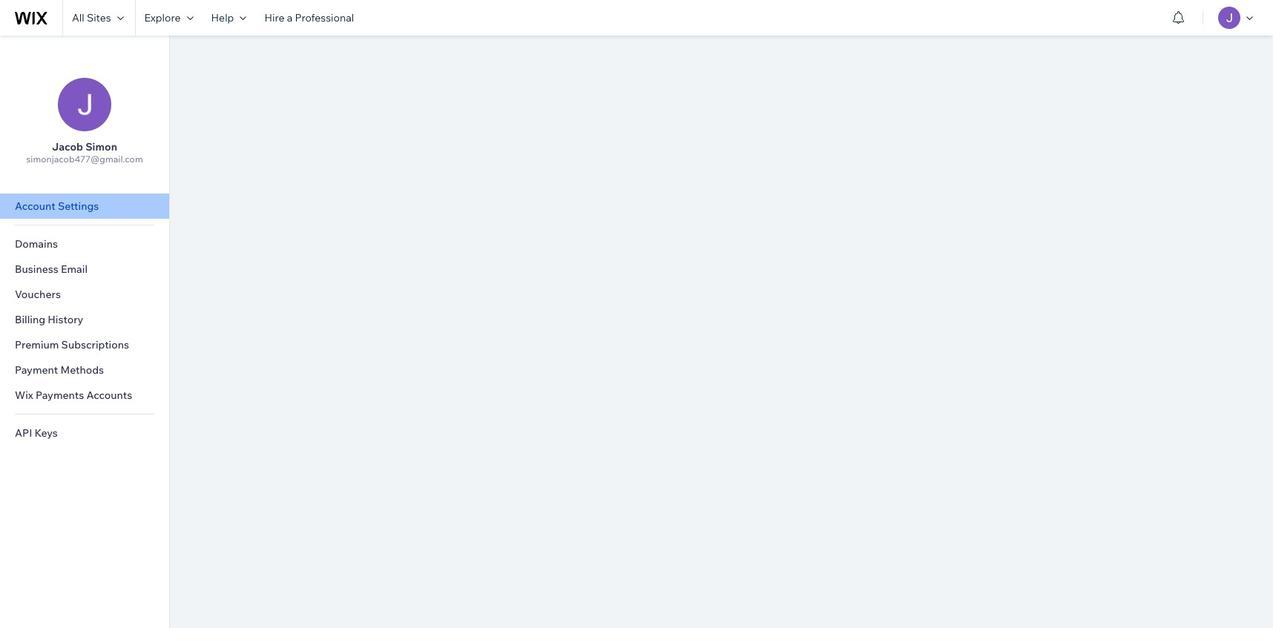 Task type: describe. For each thing, give the bounding box(es) containing it.
a
[[287, 11, 293, 24]]

billing history
[[15, 313, 83, 326]]

simonjacob477@gmail.com
[[26, 154, 143, 165]]

all sites
[[72, 11, 111, 24]]

billing
[[15, 313, 45, 326]]

settings
[[58, 200, 99, 213]]

email
[[61, 263, 88, 276]]

wix payments accounts
[[15, 389, 132, 402]]

api keys
[[15, 427, 58, 440]]

payments
[[36, 389, 84, 402]]

explore
[[144, 11, 181, 24]]

premium subscriptions link
[[0, 332, 169, 358]]

wix
[[15, 389, 33, 402]]

business email link
[[0, 257, 169, 282]]

domains link
[[0, 232, 169, 257]]

vouchers
[[15, 288, 61, 301]]

account
[[15, 200, 56, 213]]

help button
[[202, 0, 256, 36]]

billing history link
[[0, 307, 169, 332]]

keys
[[35, 427, 58, 440]]

premium
[[15, 338, 59, 352]]

premium subscriptions
[[15, 338, 129, 352]]

all
[[72, 11, 84, 24]]

sites
[[87, 11, 111, 24]]

hire a professional link
[[256, 0, 363, 36]]

sidebar element
[[0, 36, 170, 628]]

domains
[[15, 237, 58, 251]]

jacob
[[52, 140, 83, 154]]



Task type: vqa. For each thing, say whether or not it's contained in the screenshot.
"PREMIUM"
yes



Task type: locate. For each thing, give the bounding box(es) containing it.
payment methods link
[[0, 358, 169, 383]]

hire
[[264, 11, 285, 24]]

help
[[211, 11, 234, 24]]

methods
[[60, 364, 104, 377]]

simon
[[85, 140, 117, 154]]

payment
[[15, 364, 58, 377]]

hire a professional
[[264, 11, 354, 24]]

subscriptions
[[61, 338, 129, 352]]

history
[[48, 313, 83, 326]]

api keys link
[[0, 421, 169, 446]]

api
[[15, 427, 32, 440]]

jacob simon simonjacob477@gmail.com
[[26, 140, 143, 165]]

payment methods
[[15, 364, 104, 377]]

business email
[[15, 263, 88, 276]]

wix payments accounts link
[[0, 383, 169, 408]]

accounts
[[86, 389, 132, 402]]

business
[[15, 263, 58, 276]]

professional
[[295, 11, 354, 24]]

account settings
[[15, 200, 99, 213]]

vouchers link
[[0, 282, 169, 307]]

account settings link
[[0, 194, 169, 219]]



